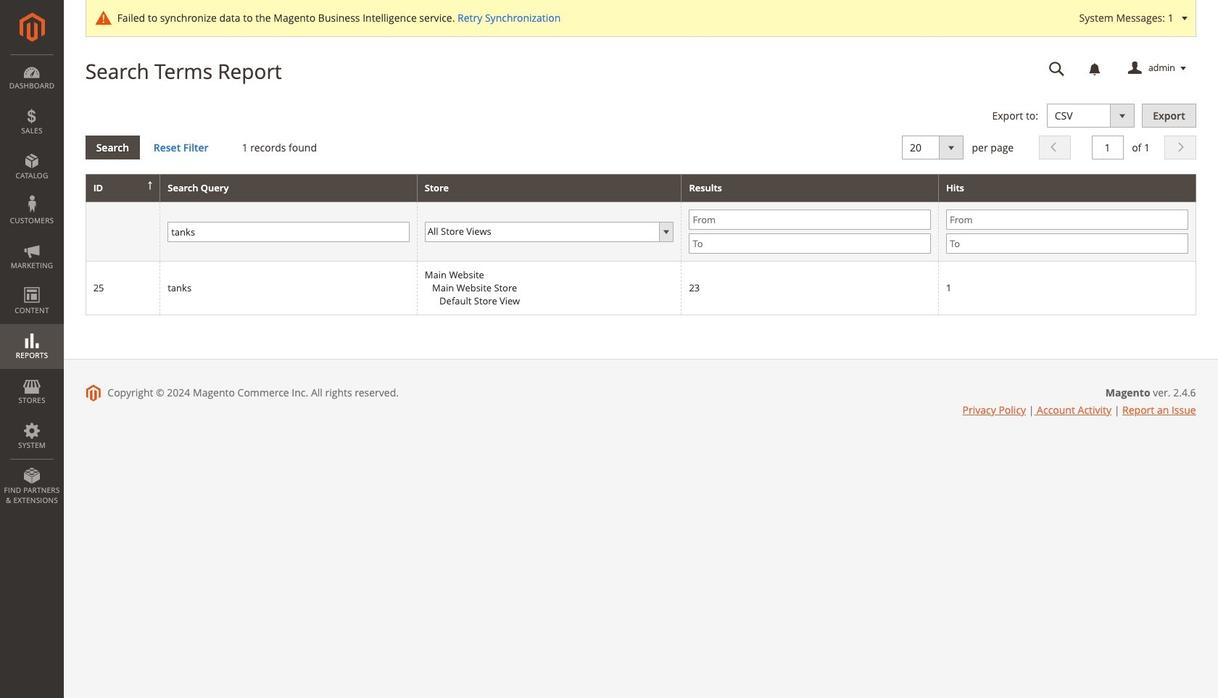 Task type: describe. For each thing, give the bounding box(es) containing it.
From text field
[[946, 210, 1188, 230]]

to text field for from text field
[[689, 234, 931, 254]]

magento admin panel image
[[19, 12, 45, 42]]

to text field for from text box at the right of page
[[946, 234, 1188, 254]]



Task type: locate. For each thing, give the bounding box(es) containing it.
to text field down from text box at the right of page
[[946, 234, 1188, 254]]

1 to text field from the left
[[689, 234, 931, 254]]

0 horizontal spatial to text field
[[689, 234, 931, 254]]

1 horizontal spatial to text field
[[946, 234, 1188, 254]]

None text field
[[1039, 56, 1075, 81], [1092, 135, 1124, 159], [168, 222, 410, 242], [1039, 56, 1075, 81], [1092, 135, 1124, 159], [168, 222, 410, 242]]

To text field
[[689, 234, 931, 254], [946, 234, 1188, 254]]

2 to text field from the left
[[946, 234, 1188, 254]]

menu bar
[[0, 54, 64, 513]]

From text field
[[689, 210, 931, 230]]

to text field down from text field
[[689, 234, 931, 254]]



